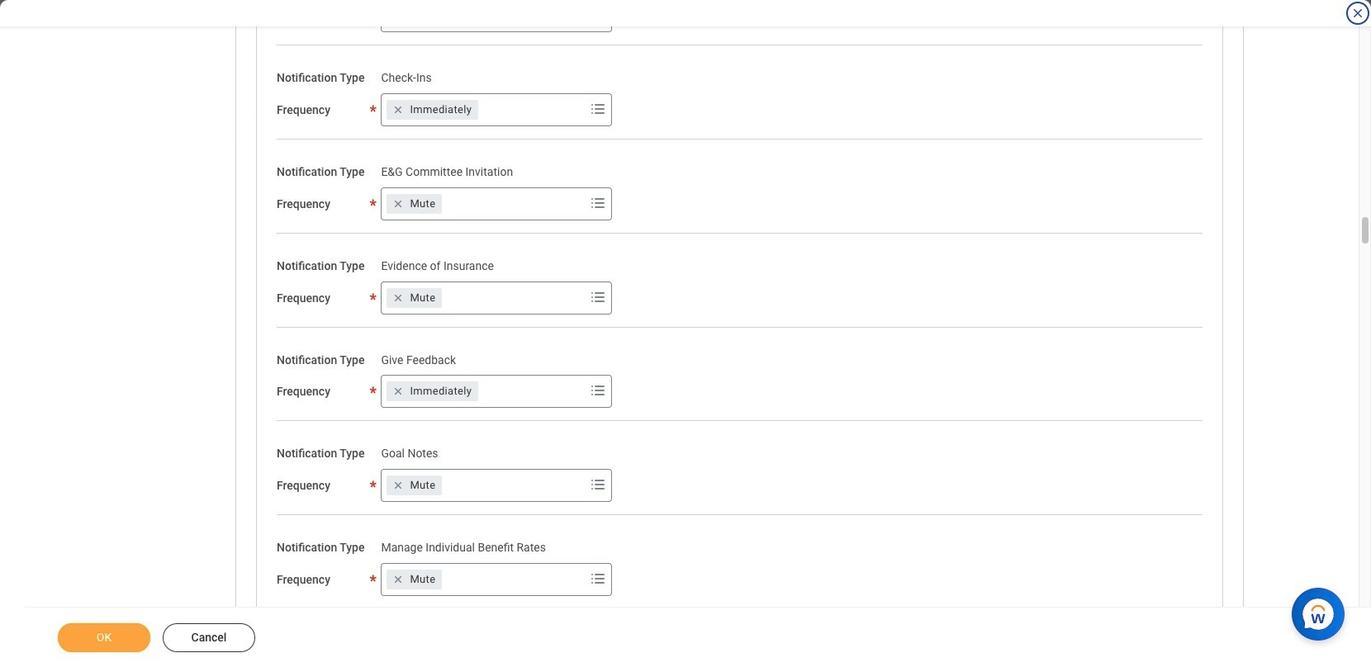 Task type: locate. For each thing, give the bounding box(es) containing it.
2 immediately element from the top
[[410, 384, 472, 399]]

prompts image
[[589, 193, 609, 213], [589, 287, 609, 307]]

e&g committee invitation element
[[381, 162, 513, 178]]

3 x small image from the top
[[390, 384, 407, 400]]

2 prompts image from the top
[[589, 381, 609, 401]]

2 immediately, press delete to clear value. option from the top
[[387, 382, 479, 402]]

x small image down the manage individual benefit rates element
[[390, 572, 407, 588]]

3 mute element from the top
[[410, 478, 436, 493]]

2 prompts image from the top
[[589, 287, 609, 307]]

prompts image
[[589, 99, 609, 119], [589, 381, 609, 401], [589, 475, 609, 495], [589, 569, 609, 589]]

0 vertical spatial immediately element
[[410, 102, 472, 117]]

0 vertical spatial x small image
[[390, 196, 407, 212]]

evidence of insurance element
[[381, 256, 494, 272]]

prompts image for give feedback element's the immediately, press delete to clear value. 'option'
[[589, 381, 609, 401]]

3 mute, press delete to clear value. option from the top
[[387, 476, 442, 496]]

immediately, press delete to clear value. option for 'check-ins' element
[[387, 100, 479, 120]]

3 prompts image from the top
[[589, 475, 609, 495]]

immediately element for give feedback element
[[410, 384, 472, 399]]

1 vertical spatial prompts image
[[589, 287, 609, 307]]

1 x small image from the top
[[390, 102, 407, 118]]

mute element down goal notes element
[[410, 478, 436, 493]]

1 vertical spatial immediately, press delete to clear value. option
[[387, 382, 479, 402]]

mute element for evidence of insurance element's x small image
[[410, 290, 436, 305]]

4 prompts image from the top
[[589, 569, 609, 589]]

immediately, press delete to clear value. option for give feedback element
[[387, 382, 479, 402]]

dialog
[[0, 0, 1372, 668]]

x small image down 'check-ins' element
[[390, 102, 407, 118]]

immediately element for 'check-ins' element
[[410, 102, 472, 117]]

4 mute element from the top
[[410, 572, 436, 587]]

2 x small image from the top
[[390, 478, 407, 494]]

x small image
[[390, 196, 407, 212], [390, 478, 407, 494]]

1 immediately, press delete to clear value. option from the top
[[387, 100, 479, 120]]

4 mute, press delete to clear value. option from the top
[[387, 570, 442, 590]]

mute element down evidence of insurance element
[[410, 290, 436, 305]]

1 prompts image from the top
[[589, 99, 609, 119]]

x small image down give feedback element
[[390, 384, 407, 400]]

prompts image for mute, press delete to clear value. option associated with the manage individual benefit rates element
[[589, 569, 609, 589]]

1 x small image from the top
[[390, 196, 407, 212]]

x small image down goal notes element
[[390, 478, 407, 494]]

mute, press delete to clear value. option down the manage individual benefit rates element
[[387, 570, 442, 590]]

1 prompts image from the top
[[589, 193, 609, 213]]

2 mute element from the top
[[410, 290, 436, 305]]

2 mute, press delete to clear value. option from the top
[[387, 288, 442, 308]]

mute element down the manage individual benefit rates element
[[410, 572, 436, 587]]

immediately, press delete to clear value. option down give feedback element
[[387, 382, 479, 402]]

mute, press delete to clear value. option for the manage individual benefit rates element
[[387, 570, 442, 590]]

immediately element down give feedback element
[[410, 384, 472, 399]]

0 vertical spatial immediately, press delete to clear value. option
[[387, 100, 479, 120]]

1 immediately element from the top
[[410, 102, 472, 117]]

4 x small image from the top
[[390, 572, 407, 588]]

immediately, press delete to clear value. option down 'check-ins' element
[[387, 100, 479, 120]]

x small image
[[390, 102, 407, 118], [390, 290, 407, 306], [390, 384, 407, 400], [390, 572, 407, 588]]

1 mute element from the top
[[410, 196, 436, 211]]

0 vertical spatial prompts image
[[589, 193, 609, 213]]

mute, press delete to clear value. option down evidence of insurance element
[[387, 288, 442, 308]]

prompts image for e&g committee invitation element
[[589, 193, 609, 213]]

2 x small image from the top
[[390, 290, 407, 306]]

1 mute, press delete to clear value. option from the top
[[387, 194, 442, 214]]

x small image for evidence of insurance element
[[390, 290, 407, 306]]

immediately element
[[410, 102, 472, 117], [410, 384, 472, 399]]

immediately, press delete to clear value. option
[[387, 100, 479, 120], [387, 382, 479, 402]]

mute, press delete to clear value. option
[[387, 194, 442, 214], [387, 288, 442, 308], [387, 476, 442, 496], [387, 570, 442, 590]]

x small image down evidence of insurance element
[[390, 290, 407, 306]]

x small image for 'check-ins' element
[[390, 102, 407, 118]]

1 vertical spatial x small image
[[390, 478, 407, 494]]

mute, press delete to clear value. option down e&g committee invitation element
[[387, 194, 442, 214]]

immediately element down 'check-ins' element
[[410, 102, 472, 117]]

1 vertical spatial immediately element
[[410, 384, 472, 399]]

mute element
[[410, 196, 436, 211], [410, 290, 436, 305], [410, 478, 436, 493], [410, 572, 436, 587]]

mute element down e&g committee invitation element
[[410, 196, 436, 211]]

mute, press delete to clear value. option down goal notes element
[[387, 476, 442, 496]]

x small image down e&g committee invitation element
[[390, 196, 407, 212]]



Task type: vqa. For each thing, say whether or not it's contained in the screenshot.
first prompts icon from the bottom
yes



Task type: describe. For each thing, give the bounding box(es) containing it.
x small image for mute, press delete to clear value. option associated with e&g committee invitation element
[[390, 196, 407, 212]]

mute, press delete to clear value. option for goal notes element
[[387, 476, 442, 496]]

prompts image for the immediately, press delete to clear value. 'option' for 'check-ins' element
[[589, 99, 609, 119]]

mute, press delete to clear value. option for e&g committee invitation element
[[387, 194, 442, 214]]

close change preferences image
[[1352, 7, 1365, 20]]

manage individual benefit rates element
[[381, 538, 546, 554]]

x small image for mute, press delete to clear value. option for goal notes element
[[390, 478, 407, 494]]

mute element for the manage individual benefit rates element x small image
[[410, 572, 436, 587]]

prompts image for evidence of insurance element
[[589, 287, 609, 307]]

goal notes element
[[381, 444, 438, 460]]

prompts image for mute, press delete to clear value. option for goal notes element
[[589, 475, 609, 495]]

workday assistant region
[[1292, 582, 1352, 641]]

mute element for mute, press delete to clear value. option associated with e&g committee invitation element x small icon
[[410, 196, 436, 211]]

check-ins element
[[381, 68, 432, 84]]

mute element for x small icon related to mute, press delete to clear value. option for goal notes element
[[410, 478, 436, 493]]

x small image for give feedback element
[[390, 384, 407, 400]]

mute, press delete to clear value. option for evidence of insurance element
[[387, 288, 442, 308]]

give feedback element
[[381, 350, 456, 366]]

x small image for the manage individual benefit rates element
[[390, 572, 407, 588]]



